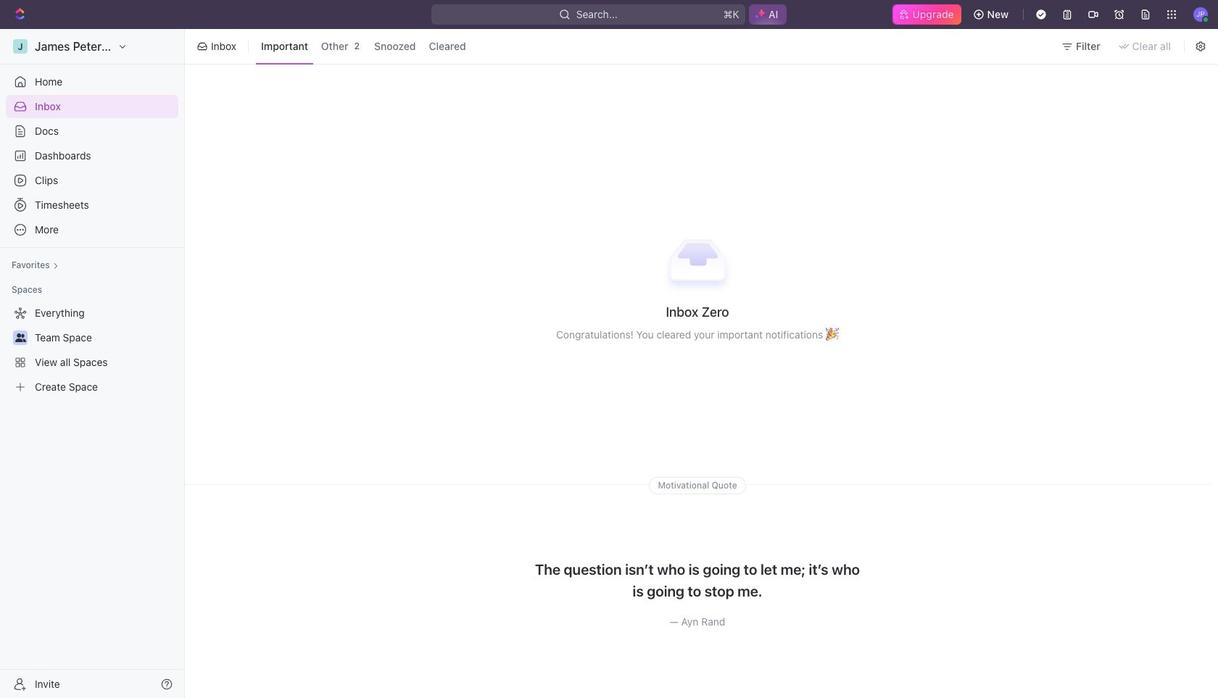 Task type: locate. For each thing, give the bounding box(es) containing it.
tab list
[[253, 26, 474, 67]]

user group image
[[15, 334, 26, 342]]

tree
[[6, 302, 178, 399]]

tree inside sidebar navigation
[[6, 302, 178, 399]]



Task type: describe. For each thing, give the bounding box(es) containing it.
sidebar navigation
[[0, 29, 188, 698]]

james peterson's workspace, , element
[[13, 39, 28, 54]]



Task type: vqa. For each thing, say whether or not it's contained in the screenshot.
the 'planning,'
no



